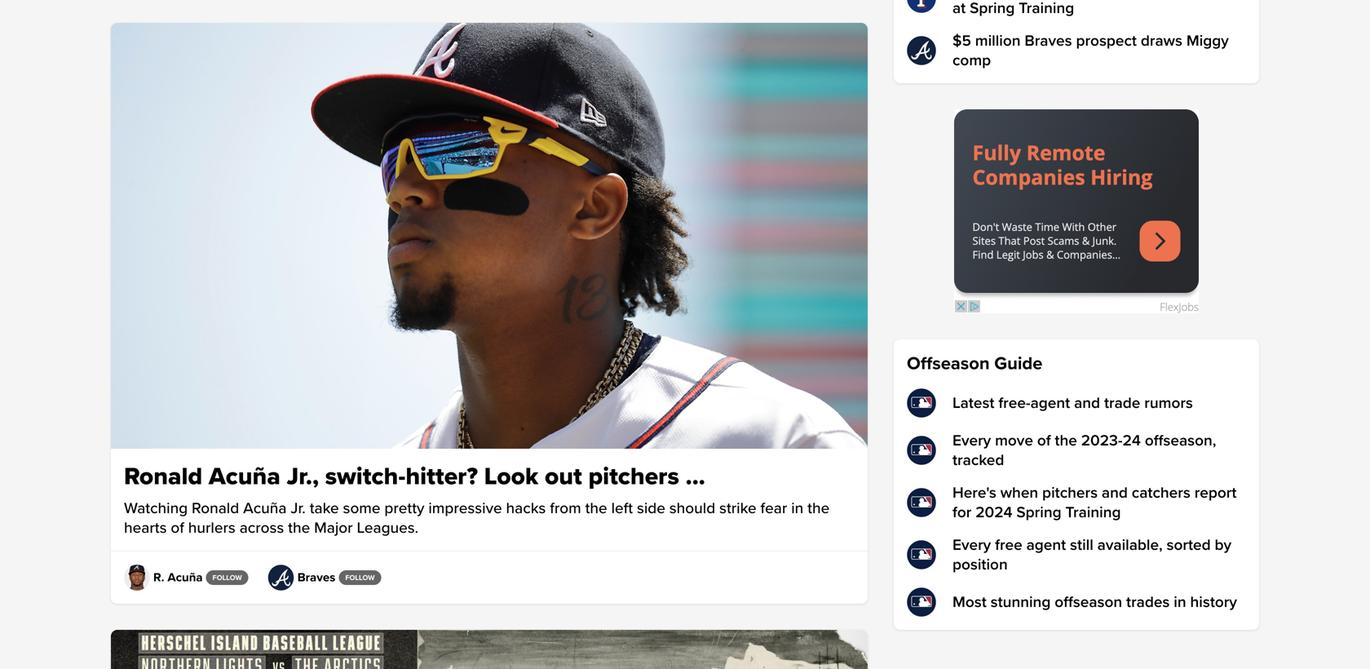 Task type: locate. For each thing, give the bounding box(es) containing it.
braves right braves icon on the bottom left of the page
[[298, 570, 336, 585]]

hacks
[[506, 499, 546, 518]]

hurlers
[[188, 518, 236, 537]]

every inside every free agent still available, sorted by position
[[953, 536, 991, 554]]

take
[[310, 499, 339, 518]]

still
[[1070, 536, 1094, 554]]

0 vertical spatial every
[[953, 431, 991, 450]]

in right fear
[[792, 499, 804, 518]]

every free agent still available, sorted by position link
[[907, 535, 1247, 574]]

here's when pitchers and catchers report for 2024 spring training
[[953, 483, 1237, 522]]

latest free-agent and trade rumors
[[953, 394, 1194, 412]]

mlb image left most
[[907, 587, 937, 617]]

strike
[[720, 499, 757, 518]]

everyone was hitting frozen ropes. they had no choice image
[[111, 630, 868, 669]]

the
[[1055, 431, 1078, 450], [585, 499, 608, 518], [808, 499, 830, 518], [288, 518, 310, 537]]

braves right million on the right top of the page
[[1025, 31, 1073, 50]]

in right trades
[[1174, 593, 1187, 611]]

in inside the ronald acuña jr., switch-hitter? look out pitchers ... watching ronald acuña jr. take some pretty impressive hacks from the left side should strike fear in the hearts of hurlers across the major leagues.
[[792, 499, 804, 518]]

1 horizontal spatial braves
[[1025, 31, 1073, 50]]

mlb image inside every move of the 2023-24 offseason, tracked link
[[907, 436, 937, 465]]

mlb image down offseason
[[907, 388, 937, 418]]

here's when pitchers and catchers report for 2024 spring training link
[[907, 483, 1247, 522]]

follow button right r. acuña
[[206, 570, 249, 585]]

every
[[953, 431, 991, 450], [953, 536, 991, 554]]

1 horizontal spatial and
[[1102, 483, 1128, 502]]

2 vertical spatial acuña
[[168, 570, 203, 585]]

trade
[[1105, 394, 1141, 412]]

million
[[976, 31, 1021, 50]]

1 horizontal spatial in
[[1174, 593, 1187, 611]]

3 mlb image from the top
[[907, 587, 937, 617]]

advertisement element
[[955, 109, 1199, 313]]

1 horizontal spatial of
[[1038, 431, 1051, 450]]

0 vertical spatial acuña
[[209, 462, 281, 491]]

and up training
[[1102, 483, 1128, 502]]

0 horizontal spatial follow button
[[206, 570, 249, 585]]

ronald acuña jr., switch-hitter? look out pitchers ... image
[[111, 23, 868, 449]]

r. acuña image
[[124, 564, 150, 591]]

mlb image inside here's when pitchers and catchers report for 2024 spring training link
[[907, 488, 937, 517]]

pitchers
[[589, 462, 680, 491], [1043, 483, 1098, 502]]

2 mlb image from the top
[[907, 540, 937, 569]]

1 horizontal spatial follow
[[345, 573, 375, 582]]

1 vertical spatial and
[[1102, 483, 1128, 502]]

0 vertical spatial braves
[[1025, 31, 1073, 50]]

acuña
[[209, 462, 281, 491], [243, 499, 287, 518], [168, 570, 203, 585]]

1 vertical spatial of
[[171, 518, 184, 537]]

mlb image
[[907, 488, 937, 517], [907, 540, 937, 569]]

history
[[1191, 593, 1238, 611]]

the down jr.
[[288, 518, 310, 537]]

mlb image left position
[[907, 540, 937, 569]]

ronald up watching
[[124, 462, 203, 491]]

of right "move"
[[1038, 431, 1051, 450]]

mlb image for every
[[907, 436, 937, 465]]

0 horizontal spatial pitchers
[[589, 462, 680, 491]]

mlb image for here's
[[907, 488, 937, 517]]

move
[[995, 431, 1034, 450]]

spring
[[1017, 503, 1062, 522]]

...
[[686, 462, 706, 491]]

$5 million braves prospect draws miggy comp link
[[907, 31, 1247, 70]]

braves
[[1025, 31, 1073, 50], [298, 570, 336, 585]]

agent
[[1031, 394, 1071, 412], [1027, 536, 1066, 554]]

agent inside every free agent still available, sorted by position
[[1027, 536, 1066, 554]]

2 every from the top
[[953, 536, 991, 554]]

mlb image for most
[[907, 587, 937, 617]]

1 vertical spatial acuña
[[243, 499, 287, 518]]

agent for free
[[1027, 536, 1066, 554]]

mlb image left "tracked"
[[907, 436, 937, 465]]

prospect
[[1077, 31, 1137, 50]]

the left left
[[585, 499, 608, 518]]

should
[[670, 499, 716, 518]]

most stunning offseason trades in history link
[[907, 587, 1247, 617]]

1 vertical spatial braves
[[298, 570, 336, 585]]

draws
[[1141, 31, 1183, 50]]

jr.
[[291, 499, 306, 518]]

follow button
[[206, 570, 249, 585], [339, 570, 381, 585]]

when
[[1001, 483, 1039, 502]]

0 horizontal spatial and
[[1075, 394, 1101, 412]]

mlb image inside every free agent still available, sorted by position link
[[907, 540, 937, 569]]

mlb image left for
[[907, 488, 937, 517]]

rangers image
[[907, 0, 937, 13]]

the right fear
[[808, 499, 830, 518]]

training
[[1066, 503, 1121, 522]]

braves link
[[268, 564, 336, 591]]

1 follow from the left
[[213, 573, 242, 582]]

follow button for r. acuña
[[206, 570, 249, 585]]

and left trade
[[1075, 394, 1101, 412]]

left
[[612, 499, 633, 518]]

0 horizontal spatial follow
[[213, 573, 242, 582]]

the left 2023- on the bottom of the page
[[1055, 431, 1078, 450]]

mlb image
[[907, 388, 937, 418], [907, 436, 937, 465], [907, 587, 937, 617]]

every up position
[[953, 536, 991, 554]]

r. acuña link
[[124, 564, 203, 591]]

0 horizontal spatial in
[[792, 499, 804, 518]]

follow button for braves
[[339, 570, 381, 585]]

the inside every move of the 2023-24 offseason, tracked
[[1055, 431, 1078, 450]]

miggy
[[1187, 31, 1229, 50]]

in
[[792, 499, 804, 518], [1174, 593, 1187, 611]]

follow down major
[[345, 573, 375, 582]]

0 vertical spatial of
[[1038, 431, 1051, 450]]

every inside every move of the 2023-24 offseason, tracked
[[953, 431, 991, 450]]

agent down guide at the bottom right
[[1031, 394, 1071, 412]]

2 follow from the left
[[345, 573, 375, 582]]

fear
[[761, 499, 788, 518]]

0 vertical spatial mlb image
[[907, 488, 937, 517]]

of down watching
[[171, 518, 184, 537]]

0 vertical spatial and
[[1075, 394, 1101, 412]]

mlb image for every
[[907, 540, 937, 569]]

ronald
[[124, 462, 203, 491], [192, 499, 239, 518]]

pitchers up training
[[1043, 483, 1098, 502]]

offseason,
[[1145, 431, 1217, 450]]

1 mlb image from the top
[[907, 488, 937, 517]]

2 vertical spatial mlb image
[[907, 587, 937, 617]]

and inside here's when pitchers and catchers report for 2024 spring training
[[1102, 483, 1128, 502]]

r.
[[153, 570, 164, 585]]

free-
[[999, 394, 1031, 412]]

watching
[[124, 499, 188, 518]]

2 mlb image from the top
[[907, 436, 937, 465]]

follow
[[213, 573, 242, 582], [345, 573, 375, 582]]

and for trade
[[1075, 394, 1101, 412]]

1 mlb image from the top
[[907, 388, 937, 418]]

0 vertical spatial mlb image
[[907, 388, 937, 418]]

hearts
[[124, 518, 167, 537]]

0 horizontal spatial of
[[171, 518, 184, 537]]

1 vertical spatial mlb image
[[907, 540, 937, 569]]

offseason
[[907, 353, 990, 374]]

every for every free agent still available, sorted by position
[[953, 536, 991, 554]]

every up "tracked"
[[953, 431, 991, 450]]

of
[[1038, 431, 1051, 450], [171, 518, 184, 537]]

1 vertical spatial agent
[[1027, 536, 1066, 554]]

1 every from the top
[[953, 431, 991, 450]]

pitchers up left
[[589, 462, 680, 491]]

acuña for r.
[[168, 570, 203, 585]]

and
[[1075, 394, 1101, 412], [1102, 483, 1128, 502]]

1 horizontal spatial follow button
[[339, 570, 381, 585]]

agent down spring
[[1027, 536, 1066, 554]]

2 follow button from the left
[[339, 570, 381, 585]]

follow button down major
[[339, 570, 381, 585]]

most stunning offseason trades in history
[[953, 593, 1238, 611]]

across
[[240, 518, 284, 537]]

0 vertical spatial in
[[792, 499, 804, 518]]

braves inside $5 million braves prospect draws miggy comp
[[1025, 31, 1073, 50]]

0 vertical spatial agent
[[1031, 394, 1071, 412]]

1 follow button from the left
[[206, 570, 249, 585]]

1 vertical spatial every
[[953, 536, 991, 554]]

acuña inside r. acuña "link"
[[168, 570, 203, 585]]

1 horizontal spatial pitchers
[[1043, 483, 1098, 502]]

rumors
[[1145, 394, 1194, 412]]

braves image
[[907, 36, 937, 65]]

1 vertical spatial mlb image
[[907, 436, 937, 465]]

here's
[[953, 483, 997, 502]]

follow right r. acuña
[[213, 573, 242, 582]]

ronald up hurlers
[[192, 499, 239, 518]]



Task type: vqa. For each thing, say whether or not it's contained in the screenshot.
Ronald Acuña Jr., switch-hitter? Look out pitchers ... Watching Ronald Acuña Jr. take some pretty impressive hacks from the left side should strike fear in the hearts of hurlers across the Major Leagues.
yes



Task type: describe. For each thing, give the bounding box(es) containing it.
mlb image for latest
[[907, 388, 937, 418]]

follow for braves
[[345, 573, 375, 582]]

and for catchers
[[1102, 483, 1128, 502]]

of inside every move of the 2023-24 offseason, tracked
[[1038, 431, 1051, 450]]

$5
[[953, 31, 972, 50]]

r. acuña
[[153, 570, 203, 585]]

switch-
[[325, 462, 406, 491]]

1 vertical spatial ronald
[[192, 499, 239, 518]]

impressive
[[429, 499, 502, 518]]

offseason
[[1055, 593, 1123, 611]]

every move of the 2023-24 offseason, tracked
[[953, 431, 1217, 470]]

by
[[1215, 536, 1232, 554]]

pitchers inside the ronald acuña jr., switch-hitter? look out pitchers ... watching ronald acuña jr. take some pretty impressive hacks from the left side should strike fear in the hearts of hurlers across the major leagues.
[[589, 462, 680, 491]]

for
[[953, 503, 972, 522]]

comp
[[953, 51, 991, 70]]

ronald acuña jr., switch-hitter? look out pitchers ... watching ronald acuña jr. take some pretty impressive hacks from the left side should strike fear in the hearts of hurlers across the major leagues.
[[124, 462, 830, 537]]

pitchers inside here's when pitchers and catchers report for 2024 spring training
[[1043, 483, 1098, 502]]

position
[[953, 555, 1008, 574]]

0 vertical spatial ronald
[[124, 462, 203, 491]]

24
[[1123, 431, 1141, 450]]

most
[[953, 593, 987, 611]]

latest free-agent and trade rumors link
[[907, 388, 1247, 418]]

ronald acuña jr., switch-hitter? look out pitchers ... link
[[124, 462, 855, 492]]

jr.,
[[287, 462, 319, 491]]

major
[[314, 518, 353, 537]]

stunning
[[991, 593, 1051, 611]]

report
[[1195, 483, 1237, 502]]

braves image
[[268, 564, 294, 591]]

pretty
[[385, 499, 425, 518]]

agent for free-
[[1031, 394, 1071, 412]]

out
[[545, 462, 582, 491]]

catchers
[[1132, 483, 1191, 502]]

trades
[[1127, 593, 1170, 611]]

every free agent still available, sorted by position
[[953, 536, 1232, 574]]

2024
[[976, 503, 1013, 522]]

1 vertical spatial in
[[1174, 593, 1187, 611]]

0 horizontal spatial braves
[[298, 570, 336, 585]]

tracked
[[953, 451, 1005, 470]]

some
[[343, 499, 381, 518]]

every for every move of the 2023-24 offseason, tracked
[[953, 431, 991, 450]]

$5 million braves prospect draws miggy comp
[[953, 31, 1229, 70]]

acuña for ronald
[[209, 462, 281, 491]]

hitter?
[[406, 462, 478, 491]]

guide
[[995, 353, 1043, 374]]

available,
[[1098, 536, 1163, 554]]

from
[[550, 499, 581, 518]]

every move of the 2023-24 offseason, tracked link
[[907, 431, 1247, 470]]

side
[[637, 499, 666, 518]]

leagues.
[[357, 518, 419, 537]]

latest
[[953, 394, 995, 412]]

sorted
[[1167, 536, 1211, 554]]

follow for r. acuña
[[213, 573, 242, 582]]

look
[[484, 462, 539, 491]]

offseason guide
[[907, 353, 1043, 374]]

of inside the ronald acuña jr., switch-hitter? look out pitchers ... watching ronald acuña jr. take some pretty impressive hacks from the left side should strike fear in the hearts of hurlers across the major leagues.
[[171, 518, 184, 537]]

free
[[995, 536, 1023, 554]]

2023-
[[1082, 431, 1123, 450]]



